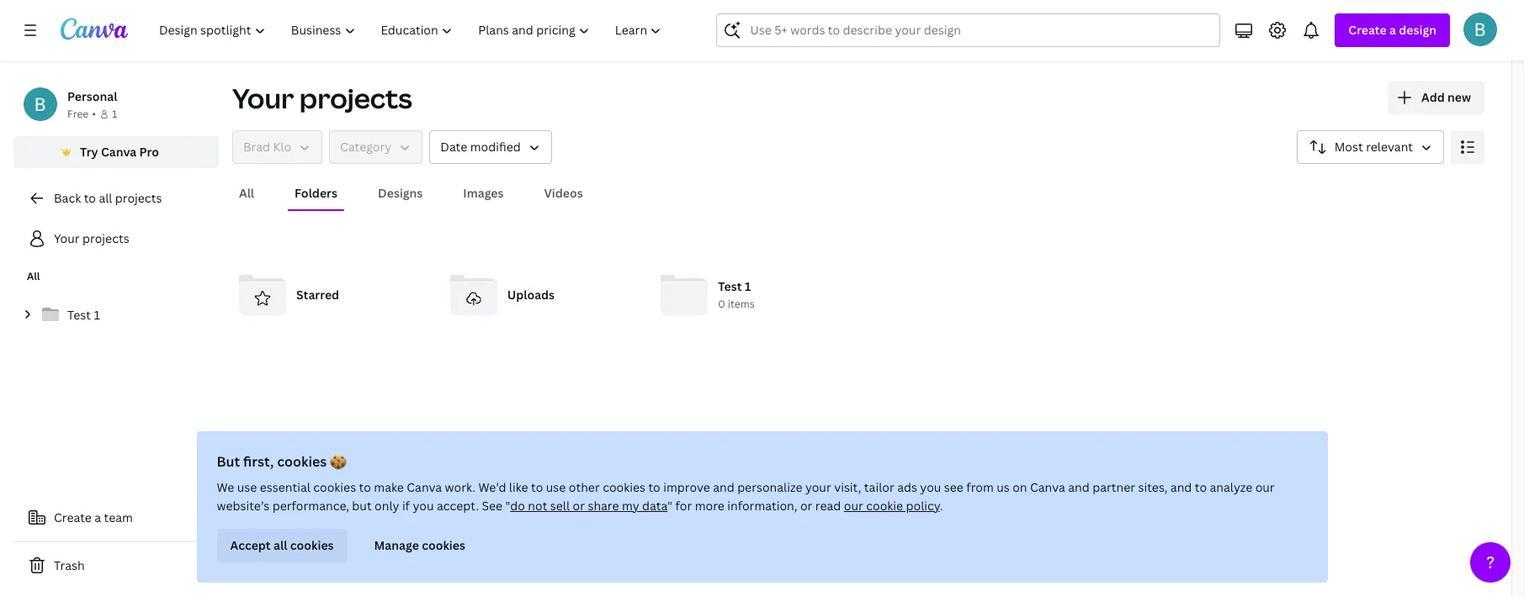 Task type: locate. For each thing, give the bounding box(es) containing it.
accept all cookies
[[230, 538, 334, 554]]

1 right "•"
[[112, 107, 117, 121]]

all inside accept all cookies button
[[274, 538, 288, 554]]

0 horizontal spatial all
[[99, 190, 112, 206]]

all right accept
[[274, 538, 288, 554]]

create inside button
[[54, 510, 92, 526]]

0 horizontal spatial or
[[573, 498, 585, 514]]

images
[[463, 185, 504, 201]]

1 horizontal spatial create
[[1349, 22, 1387, 38]]

1 horizontal spatial your projects
[[232, 80, 412, 116]]

all
[[239, 185, 254, 201], [27, 269, 40, 284]]

1 horizontal spatial all
[[239, 185, 254, 201]]

most
[[1335, 139, 1364, 155]]

all right back
[[99, 190, 112, 206]]

a inside dropdown button
[[1390, 22, 1397, 38]]

projects down 'back to all projects' in the top of the page
[[83, 231, 129, 247]]

other
[[569, 480, 600, 496]]

1 horizontal spatial and
[[1069, 480, 1090, 496]]

your up brad klo on the left of the page
[[232, 80, 294, 116]]

essential
[[260, 480, 311, 496]]

0 horizontal spatial and
[[713, 480, 735, 496]]

add new button
[[1389, 81, 1485, 115]]

0 vertical spatial all
[[99, 190, 112, 206]]

you right the if at the bottom left of the page
[[413, 498, 434, 514]]

1 horizontal spatial use
[[546, 480, 566, 496]]

folders button
[[288, 178, 344, 210]]

only
[[375, 498, 400, 514]]

uploads
[[507, 287, 555, 303]]

most relevant
[[1335, 139, 1414, 155]]

tailor
[[865, 480, 895, 496]]

2 horizontal spatial canva
[[1031, 480, 1066, 496]]

your down back
[[54, 231, 80, 247]]

projects up category
[[300, 80, 412, 116]]

to up but
[[359, 480, 371, 496]]

use
[[237, 480, 257, 496], [546, 480, 566, 496]]

Date modified button
[[430, 131, 552, 164]]

0 horizontal spatial 1
[[94, 307, 100, 323]]

1 inside test 1 0 items
[[745, 279, 751, 295]]

and
[[713, 480, 735, 496], [1069, 480, 1090, 496], [1171, 480, 1193, 496]]

we use essential cookies to make canva work. we'd like to use other cookies to improve and personalize your visit, tailor ads you see from us on canva and partner sites, and to analyze our website's performance, but only if you accept. see "
[[217, 480, 1275, 514]]

1 horizontal spatial a
[[1390, 22, 1397, 38]]

0 horizontal spatial test
[[67, 307, 91, 323]]

a left the team
[[95, 510, 101, 526]]

and right sites, at the bottom of the page
[[1171, 480, 1193, 496]]

Owner button
[[232, 131, 323, 164]]

videos button
[[538, 178, 590, 210]]

category
[[340, 139, 392, 155]]

1 vertical spatial test
[[67, 307, 91, 323]]

modified
[[470, 139, 521, 155]]

1 horizontal spatial or
[[801, 498, 813, 514]]

your projects up klo
[[232, 80, 412, 116]]

test
[[719, 279, 742, 295], [67, 307, 91, 323]]

1 down your projects link
[[94, 307, 100, 323]]

use up the sell
[[546, 480, 566, 496]]

0 vertical spatial projects
[[300, 80, 412, 116]]

you up policy
[[921, 480, 942, 496]]

create a design
[[1349, 22, 1437, 38]]

designs button
[[371, 178, 430, 210]]

0 horizontal spatial a
[[95, 510, 101, 526]]

designs
[[378, 185, 423, 201]]

1 horizontal spatial our
[[1256, 480, 1275, 496]]

see
[[482, 498, 503, 514]]

your
[[232, 80, 294, 116], [54, 231, 80, 247]]

1 vertical spatial create
[[54, 510, 92, 526]]

or
[[573, 498, 585, 514], [801, 498, 813, 514]]

2 vertical spatial 1
[[94, 307, 100, 323]]

partner
[[1093, 480, 1136, 496]]

0 horizontal spatial our
[[844, 498, 864, 514]]

to right back
[[84, 190, 96, 206]]

all inside back to all projects link
[[99, 190, 112, 206]]

2 vertical spatial projects
[[83, 231, 129, 247]]

2 " from the left
[[668, 498, 673, 514]]

all
[[99, 190, 112, 206], [274, 538, 288, 554]]

0 horizontal spatial create
[[54, 510, 92, 526]]

we'd
[[479, 480, 506, 496]]

date modified
[[441, 139, 521, 155]]

2 horizontal spatial and
[[1171, 480, 1193, 496]]

0 horizontal spatial use
[[237, 480, 257, 496]]

your projects
[[232, 80, 412, 116], [54, 231, 129, 247]]

create inside dropdown button
[[1349, 22, 1387, 38]]

like
[[509, 480, 528, 496]]

our right analyze
[[1256, 480, 1275, 496]]

starred
[[296, 287, 339, 303]]

1 horizontal spatial canva
[[407, 480, 442, 496]]

canva right try
[[101, 144, 137, 160]]

0 horizontal spatial your
[[54, 231, 80, 247]]

0 vertical spatial all
[[239, 185, 254, 201]]

create left design
[[1349, 22, 1387, 38]]

2 and from the left
[[1069, 480, 1090, 496]]

0 vertical spatial a
[[1390, 22, 1397, 38]]

create
[[1349, 22, 1387, 38], [54, 510, 92, 526]]

your projects down 'back to all projects' in the top of the page
[[54, 231, 129, 247]]

back
[[54, 190, 81, 206]]

projects up your projects link
[[115, 190, 162, 206]]

1 " from the left
[[506, 498, 510, 514]]

1 vertical spatial a
[[95, 510, 101, 526]]

sites,
[[1139, 480, 1168, 496]]

None search field
[[717, 13, 1221, 47]]

and up do not sell or share my data " for more information, or read our cookie policy .
[[713, 480, 735, 496]]

0 vertical spatial you
[[921, 480, 942, 496]]

try
[[80, 144, 98, 160]]

1 horizontal spatial your
[[232, 80, 294, 116]]

"
[[506, 498, 510, 514], [668, 498, 673, 514]]

your projects link
[[13, 222, 219, 256]]

🍪
[[330, 453, 347, 472]]

information,
[[728, 498, 798, 514]]

or left read
[[801, 498, 813, 514]]

1 horizontal spatial you
[[921, 480, 942, 496]]

or right the sell
[[573, 498, 585, 514]]

manage cookies button
[[361, 530, 479, 563]]

1 vertical spatial projects
[[115, 190, 162, 206]]

test for test 1
[[67, 307, 91, 323]]

brad klo
[[243, 139, 291, 155]]

0 vertical spatial create
[[1349, 22, 1387, 38]]

and left partner
[[1069, 480, 1090, 496]]

visit,
[[835, 480, 862, 496]]

3 and from the left
[[1171, 480, 1193, 496]]

manage cookies
[[374, 538, 466, 554]]

trash
[[54, 558, 85, 574]]

0 horizontal spatial "
[[506, 498, 510, 514]]

our
[[1256, 480, 1275, 496], [844, 498, 864, 514]]

a for design
[[1390, 22, 1397, 38]]

sell
[[551, 498, 570, 514]]

1 up items
[[745, 279, 751, 295]]

do not sell or share my data link
[[510, 498, 668, 514]]

your projects inside your projects link
[[54, 231, 129, 247]]

share
[[588, 498, 619, 514]]

1 for test 1
[[94, 307, 100, 323]]

website's
[[217, 498, 270, 514]]

use up website's
[[237, 480, 257, 496]]

create for create a team
[[54, 510, 92, 526]]

Category button
[[329, 131, 423, 164]]

see
[[945, 480, 964, 496]]

0 vertical spatial 1
[[112, 107, 117, 121]]

create a team
[[54, 510, 133, 526]]

.
[[940, 498, 943, 514]]

test inside test 1 0 items
[[719, 279, 742, 295]]

create left the team
[[54, 510, 92, 526]]

canva right on
[[1031, 480, 1066, 496]]

1 vertical spatial all
[[27, 269, 40, 284]]

if
[[402, 498, 410, 514]]

1 vertical spatial your projects
[[54, 231, 129, 247]]

create for create a design
[[1349, 22, 1387, 38]]

" left for
[[668, 498, 673, 514]]

performance,
[[273, 498, 349, 514]]

1
[[112, 107, 117, 121], [745, 279, 751, 295], [94, 307, 100, 323]]

test for test 1 0 items
[[719, 279, 742, 295]]

1 horizontal spatial "
[[668, 498, 673, 514]]

1 horizontal spatial test
[[719, 279, 742, 295]]

accept.
[[437, 498, 479, 514]]

0 horizontal spatial your projects
[[54, 231, 129, 247]]

1 vertical spatial 1
[[745, 279, 751, 295]]

a left design
[[1390, 22, 1397, 38]]

0 vertical spatial our
[[1256, 480, 1275, 496]]

0 horizontal spatial you
[[413, 498, 434, 514]]

brad
[[243, 139, 270, 155]]

" right see
[[506, 498, 510, 514]]

0 vertical spatial test
[[719, 279, 742, 295]]

all inside 'all' 'button'
[[239, 185, 254, 201]]

a inside button
[[95, 510, 101, 526]]

but first, cookies 🍪
[[217, 453, 347, 472]]

1 horizontal spatial all
[[274, 538, 288, 554]]

1 horizontal spatial 1
[[112, 107, 117, 121]]

canva up the if at the bottom left of the page
[[407, 480, 442, 496]]

our down visit,
[[844, 498, 864, 514]]

read
[[816, 498, 841, 514]]

starred link
[[232, 265, 430, 326]]

folders
[[295, 185, 338, 201]]

cookies down the accept.
[[422, 538, 466, 554]]

cookie
[[867, 498, 904, 514]]

1 vertical spatial all
[[274, 538, 288, 554]]

trash link
[[13, 550, 219, 584]]

2 horizontal spatial 1
[[745, 279, 751, 295]]

0 horizontal spatial all
[[27, 269, 40, 284]]

data
[[643, 498, 668, 514]]

0 horizontal spatial canva
[[101, 144, 137, 160]]



Task type: describe. For each thing, give the bounding box(es) containing it.
1 and from the left
[[713, 480, 735, 496]]

1 use from the left
[[237, 480, 257, 496]]

test 1 link
[[13, 298, 219, 333]]

images button
[[457, 178, 511, 210]]

our cookie policy link
[[844, 498, 940, 514]]

our inside we use essential cookies to make canva work. we'd like to use other cookies to improve and personalize your visit, tailor ads you see from us on canva and partner sites, and to analyze our website's performance, but only if you accept. see "
[[1256, 480, 1275, 496]]

free •
[[67, 107, 96, 121]]

try canva pro button
[[13, 136, 219, 168]]

on
[[1013, 480, 1028, 496]]

1 for test 1 0 items
[[745, 279, 751, 295]]

personalize
[[738, 480, 803, 496]]

but first, cookies 🍪 dialog
[[197, 432, 1328, 584]]

improve
[[664, 480, 710, 496]]

2 or from the left
[[801, 498, 813, 514]]

items
[[728, 298, 755, 312]]

top level navigation element
[[148, 13, 677, 47]]

Sort by button
[[1297, 131, 1445, 164]]

accept all cookies button
[[217, 530, 347, 563]]

back to all projects
[[54, 190, 162, 206]]

test 1 0 items
[[719, 279, 755, 312]]

create a team button
[[13, 502, 219, 536]]

free
[[67, 107, 89, 121]]

pro
[[139, 144, 159, 160]]

back to all projects link
[[13, 182, 219, 216]]

klo
[[273, 139, 291, 155]]

personal
[[67, 88, 117, 104]]

1 vertical spatial our
[[844, 498, 864, 514]]

add new
[[1422, 89, 1472, 105]]

test 1
[[67, 307, 100, 323]]

do
[[510, 498, 525, 514]]

1 or from the left
[[573, 498, 585, 514]]

we
[[217, 480, 234, 496]]

2 use from the left
[[546, 480, 566, 496]]

•
[[92, 107, 96, 121]]

but
[[352, 498, 372, 514]]

relevant
[[1367, 139, 1414, 155]]

" inside we use essential cookies to make canva work. we'd like to use other cookies to improve and personalize your visit, tailor ads you see from us on canva and partner sites, and to analyze our website's performance, but only if you accept. see "
[[506, 498, 510, 514]]

more
[[695, 498, 725, 514]]

brad klo image
[[1464, 13, 1498, 46]]

policy
[[906, 498, 940, 514]]

a for team
[[95, 510, 101, 526]]

1 vertical spatial your
[[54, 231, 80, 247]]

from
[[967, 480, 994, 496]]

first,
[[243, 453, 274, 472]]

design
[[1400, 22, 1437, 38]]

Search search field
[[751, 14, 1188, 46]]

videos
[[544, 185, 583, 201]]

us
[[997, 480, 1010, 496]]

cookies up my
[[603, 480, 646, 496]]

canva inside button
[[101, 144, 137, 160]]

all button
[[232, 178, 261, 210]]

add
[[1422, 89, 1446, 105]]

try canva pro
[[80, 144, 159, 160]]

your
[[806, 480, 832, 496]]

0 vertical spatial your projects
[[232, 80, 412, 116]]

but
[[217, 453, 240, 472]]

cookies down 🍪
[[313, 480, 356, 496]]

analyze
[[1210, 480, 1253, 496]]

work.
[[445, 480, 476, 496]]

manage
[[374, 538, 419, 554]]

team
[[104, 510, 133, 526]]

to up data
[[649, 480, 661, 496]]

to left analyze
[[1195, 480, 1208, 496]]

not
[[528, 498, 548, 514]]

cookies down performance,
[[290, 538, 334, 554]]

for
[[676, 498, 692, 514]]

ads
[[898, 480, 918, 496]]

to right like
[[531, 480, 543, 496]]

do not sell or share my data " for more information, or read our cookie policy .
[[510, 498, 943, 514]]

0
[[719, 298, 726, 312]]

new
[[1448, 89, 1472, 105]]

accept
[[230, 538, 271, 554]]

create a design button
[[1336, 13, 1451, 47]]

make
[[374, 480, 404, 496]]

cookies up essential on the left
[[277, 453, 327, 472]]

0 vertical spatial your
[[232, 80, 294, 116]]

my
[[622, 498, 640, 514]]

1 vertical spatial you
[[413, 498, 434, 514]]



Task type: vqa. For each thing, say whether or not it's contained in the screenshot.
the Website templates "IMAGE"
no



